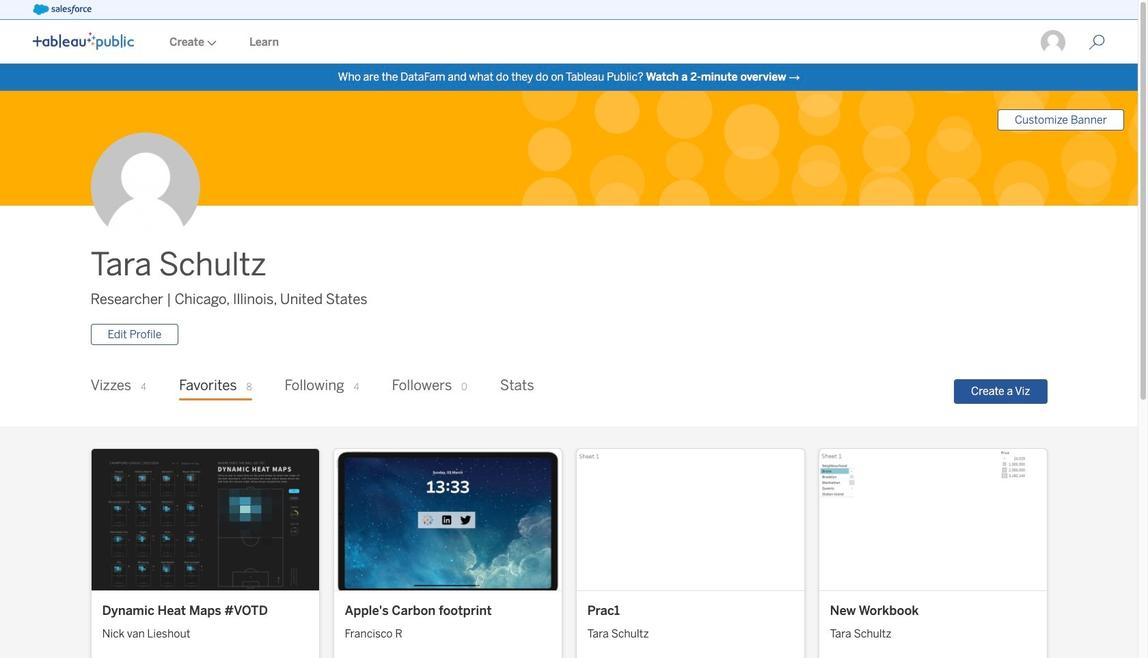 Task type: describe. For each thing, give the bounding box(es) containing it.
salesforce logo image
[[33, 4, 92, 15]]

2 workbook thumbnail image from the left
[[334, 449, 562, 591]]

3 workbook thumbnail image from the left
[[577, 449, 805, 591]]

tara.schultz image
[[1040, 29, 1068, 56]]

1 workbook thumbnail image from the left
[[91, 449, 319, 591]]



Task type: locate. For each thing, give the bounding box(es) containing it.
4 workbook thumbnail image from the left
[[820, 449, 1047, 591]]

logo image
[[33, 32, 134, 50]]

workbook thumbnail image
[[91, 449, 319, 591], [334, 449, 562, 591], [577, 449, 805, 591], [820, 449, 1047, 591]]

create image
[[204, 40, 217, 46]]

avatar image
[[91, 133, 200, 242]]

go to search image
[[1073, 34, 1122, 51]]



Task type: vqa. For each thing, say whether or not it's contained in the screenshot.
Workbook thumbnail
yes



